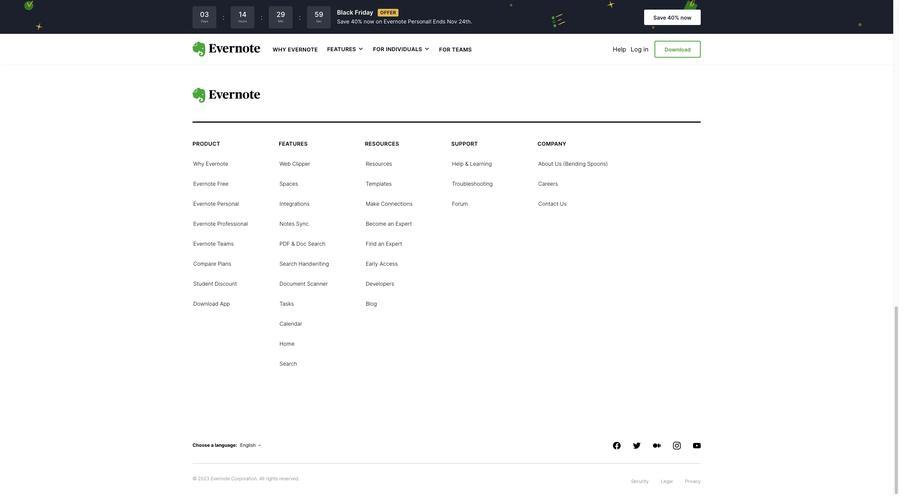 Task type: vqa. For each thing, say whether or not it's contained in the screenshot.
Help corresponding to Help
yes



Task type: describe. For each thing, give the bounding box(es) containing it.
home link
[[280, 340, 294, 348]]

become an expert link
[[366, 220, 412, 227]]

evernote right 2023
[[211, 476, 230, 482]]

privacy
[[685, 479, 701, 485]]

help link
[[613, 45, 626, 53]]

student discount
[[193, 281, 237, 287]]

document scanner
[[280, 281, 328, 287]]

59 sec
[[315, 10, 323, 23]]

evernote teams link
[[193, 240, 234, 247]]

offer
[[380, 10, 396, 15]]

& for help
[[465, 160, 469, 167]]

evernote professional
[[193, 220, 248, 227]]

about us (bending spoons) link
[[538, 160, 608, 167]]

save 40% now on evernote personal! ends nov 24th.
[[337, 18, 472, 25]]

©
[[193, 476, 197, 482]]

getting
[[301, 0, 333, 5]]

notes sync
[[280, 220, 309, 227]]

now for save 40% now on evernote personal! ends nov 24th.
[[364, 18, 374, 25]]

quick
[[519, 0, 544, 5]]

1 vertical spatial features
[[279, 140, 308, 147]]

an for find
[[378, 240, 384, 247]]

developers
[[366, 281, 394, 287]]

home
[[280, 341, 294, 347]]

integrations
[[280, 200, 310, 207]]

notes sync link
[[280, 220, 309, 227]]

1 vertical spatial resources
[[366, 160, 392, 167]]

us for about
[[555, 160, 562, 167]]

contact
[[538, 200, 558, 207]]

search inside pdf & doc search link
[[308, 240, 325, 247]]

start
[[547, 0, 569, 5]]

black
[[337, 9, 353, 16]]

evernote personal
[[193, 200, 239, 207]]

03
[[200, 10, 209, 19]]

careers
[[538, 180, 558, 187]]

evernote down evernote free
[[193, 200, 216, 207]]

compare
[[193, 261, 216, 267]]

become
[[366, 220, 386, 227]]

evernote up compare
[[193, 240, 216, 247]]

sync
[[296, 220, 309, 227]]

24th.
[[459, 18, 472, 25]]

choose a language:
[[193, 443, 237, 449]]

clipper for web clipper
[[292, 160, 310, 167]]

document
[[280, 281, 306, 287]]

download app
[[193, 301, 230, 307]]

blog
[[366, 301, 377, 307]]

2023
[[198, 476, 209, 482]]

help & learning link
[[452, 160, 492, 167]]

choose
[[193, 443, 210, 449]]

learn for getting started with evernote
[[301, 35, 316, 42]]

2 : from the left
[[261, 13, 263, 21]]

rights
[[266, 476, 278, 482]]

student
[[193, 281, 213, 287]]

free
[[217, 180, 228, 187]]

pdf & doc search
[[280, 240, 325, 247]]

evernote left free
[[193, 180, 216, 187]]

help for help & learning
[[452, 160, 464, 167]]

why evernote for evernote
[[193, 160, 228, 167]]

web clipper link
[[280, 160, 310, 167]]

black friday
[[337, 9, 373, 16]]

help & learning
[[452, 160, 492, 167]]

corporation.
[[231, 476, 258, 482]]

early access link
[[366, 260, 398, 267]]

14 hours
[[238, 10, 247, 23]]

support
[[451, 140, 478, 147]]

compare plans
[[193, 261, 231, 267]]

on
[[376, 18, 382, 25]]

1 : from the left
[[223, 13, 225, 21]]

40% for save 40% now
[[668, 14, 679, 21]]

evernote inside getting started with evernote
[[301, 7, 340, 18]]

evernote professional link
[[193, 220, 248, 227]]

evernote down the offer
[[384, 18, 406, 25]]

calendar
[[280, 321, 302, 327]]

forum
[[452, 200, 468, 207]]

2 evernote logo image from the top
[[193, 88, 260, 103]]

download for download
[[665, 46, 691, 53]]

find an expert link
[[366, 240, 402, 247]]

a
[[211, 443, 214, 449]]

why for evernote professional
[[193, 160, 204, 167]]

why evernote link for evernote
[[193, 160, 228, 167]]

evernote free link
[[193, 180, 228, 187]]

troubleshooting
[[452, 180, 493, 187]]

about
[[538, 160, 553, 167]]

evernote personal link
[[193, 200, 239, 207]]

web for web clipper quick start guide
[[462, 0, 482, 5]]

why evernote for for
[[273, 46, 318, 53]]

learning
[[470, 160, 492, 167]]

teams for for teams
[[452, 46, 472, 53]]

teams for evernote teams
[[217, 240, 234, 247]]

app
[[220, 301, 230, 307]]

ends
[[433, 18, 446, 25]]

for for for teams
[[439, 46, 451, 53]]

personal!
[[408, 18, 432, 25]]

language:
[[215, 443, 237, 449]]

for teams
[[439, 46, 472, 53]]

download link
[[655, 41, 701, 58]]

59
[[315, 10, 323, 19]]

troubleshooting link
[[452, 180, 493, 187]]

plans
[[218, 261, 231, 267]]

started
[[336, 0, 369, 5]]

why for for teams
[[273, 46, 286, 53]]



Task type: locate. For each thing, give the bounding box(es) containing it.
clipper up the spaces link
[[292, 160, 310, 167]]

1 vertical spatial why
[[193, 160, 204, 167]]

spoons)
[[587, 160, 608, 167]]

search down pdf
[[280, 261, 297, 267]]

an right "become"
[[388, 220, 394, 227]]

learn more
[[301, 35, 330, 42], [462, 35, 492, 42]]

english
[[240, 443, 256, 449]]

0 vertical spatial clipper
[[485, 0, 516, 5]]

29
[[276, 10, 285, 19]]

0 horizontal spatial web
[[280, 160, 291, 167]]

0 horizontal spatial features
[[279, 140, 308, 147]]

learn down 59 sec at the top left of the page
[[301, 35, 316, 42]]

web clipper
[[280, 160, 310, 167]]

download right in
[[665, 46, 691, 53]]

more down sec
[[317, 35, 330, 42]]

early access
[[366, 261, 398, 267]]

& left learning
[[465, 160, 469, 167]]

security link
[[631, 477, 649, 486]]

search inside search handwriting 'link'
[[280, 261, 297, 267]]

pdf & doc search link
[[280, 240, 325, 247]]

evernote
[[301, 7, 340, 18], [384, 18, 406, 25], [288, 46, 318, 53], [206, 160, 228, 167], [193, 180, 216, 187], [193, 200, 216, 207], [193, 220, 216, 227], [193, 240, 216, 247], [211, 476, 230, 482]]

clipper up guide
[[485, 0, 516, 5]]

learn for web clipper quick start guide
[[462, 35, 477, 42]]

student discount link
[[193, 280, 237, 287]]

0 horizontal spatial why evernote
[[193, 160, 228, 167]]

why evernote
[[273, 46, 318, 53], [193, 160, 228, 167]]

0 horizontal spatial 40%
[[351, 18, 362, 25]]

log in
[[631, 45, 649, 53]]

1 vertical spatial web
[[280, 160, 291, 167]]

& for pdf
[[291, 240, 295, 247]]

1 horizontal spatial an
[[388, 220, 394, 227]]

reserved.
[[279, 476, 300, 482]]

an for become
[[388, 220, 394, 227]]

0 horizontal spatial clipper
[[292, 160, 310, 167]]

expert down the 'become an expert'
[[386, 240, 402, 247]]

download for download app
[[193, 301, 218, 307]]

1 horizontal spatial download
[[665, 46, 691, 53]]

tasks link
[[280, 300, 294, 307]]

resources up templates link
[[366, 160, 392, 167]]

resources link
[[366, 160, 392, 167]]

1 horizontal spatial help
[[613, 45, 626, 53]]

why evernote down min
[[273, 46, 318, 53]]

web up guide
[[462, 0, 482, 5]]

evernote free
[[193, 180, 228, 187]]

teams down 24th. in the top of the page
[[452, 46, 472, 53]]

1 vertical spatial why evernote
[[193, 160, 228, 167]]

why down min
[[273, 46, 286, 53]]

make connections link
[[366, 200, 413, 207]]

web for web clipper
[[280, 160, 291, 167]]

download
[[665, 46, 691, 53], [193, 301, 218, 307]]

1 vertical spatial help
[[452, 160, 464, 167]]

now up download link
[[681, 14, 692, 21]]

save down black
[[337, 18, 349, 25]]

1 vertical spatial download
[[193, 301, 218, 307]]

friday
[[355, 9, 373, 16]]

evernote up evernote free link
[[206, 160, 228, 167]]

3 : from the left
[[299, 13, 301, 21]]

save for save 40% now
[[653, 14, 666, 21]]

resources up 'resources' link
[[365, 140, 399, 147]]

for
[[373, 46, 384, 52], [439, 46, 451, 53]]

0 vertical spatial us
[[555, 160, 562, 167]]

search handwriting
[[280, 261, 329, 267]]

why evernote link for for
[[273, 45, 318, 53]]

2 more from the left
[[479, 35, 492, 42]]

2 vertical spatial search
[[280, 361, 297, 367]]

learn
[[301, 35, 316, 42], [462, 35, 477, 42]]

an right find
[[378, 240, 384, 247]]

product
[[193, 140, 220, 147]]

1 horizontal spatial features
[[327, 46, 356, 52]]

learn more for getting started with evernote
[[301, 35, 330, 42]]

learn up for teams link
[[462, 35, 477, 42]]

make connections
[[366, 200, 413, 207]]

1 horizontal spatial &
[[465, 160, 469, 167]]

& left doc
[[291, 240, 295, 247]]

: left 59 sec at the top left of the page
[[299, 13, 301, 21]]

1 vertical spatial teams
[[217, 240, 234, 247]]

more for web clipper quick start guide
[[479, 35, 492, 42]]

40% down black friday
[[351, 18, 362, 25]]

14
[[239, 10, 247, 19]]

0 vertical spatial web
[[462, 0, 482, 5]]

features inside features button
[[327, 46, 356, 52]]

save 40% now
[[653, 14, 692, 21]]

expert for become an expert
[[396, 220, 412, 227]]

why evernote link up evernote free link
[[193, 160, 228, 167]]

1 horizontal spatial save
[[653, 14, 666, 21]]

40% for save 40% now on evernote personal! ends nov 24th.
[[351, 18, 362, 25]]

0 horizontal spatial more
[[317, 35, 330, 42]]

1 learn from the left
[[301, 35, 316, 42]]

1 vertical spatial clipper
[[292, 160, 310, 167]]

download left app
[[193, 301, 218, 307]]

2 learn more from the left
[[462, 35, 492, 42]]

evernote up evernote teams link
[[193, 220, 216, 227]]

search
[[308, 240, 325, 247], [280, 261, 297, 267], [280, 361, 297, 367]]

forum link
[[452, 200, 468, 207]]

0 horizontal spatial learn more
[[301, 35, 330, 42]]

1 horizontal spatial :
[[261, 13, 263, 21]]

learn more down sec
[[301, 35, 330, 42]]

us for contact
[[560, 200, 567, 207]]

0 horizontal spatial save
[[337, 18, 349, 25]]

1 vertical spatial us
[[560, 200, 567, 207]]

about us (bending spoons)
[[538, 160, 608, 167]]

become an expert
[[366, 220, 412, 227]]

1 horizontal spatial why evernote link
[[273, 45, 318, 53]]

web up the spaces link
[[280, 160, 291, 167]]

0 vertical spatial help
[[613, 45, 626, 53]]

0 vertical spatial why
[[273, 46, 286, 53]]

0 horizontal spatial teams
[[217, 240, 234, 247]]

1 vertical spatial why evernote link
[[193, 160, 228, 167]]

0 vertical spatial why evernote
[[273, 46, 318, 53]]

0 horizontal spatial why
[[193, 160, 204, 167]]

evernote up sec
[[301, 7, 340, 18]]

guide
[[462, 7, 488, 18]]

with
[[371, 0, 391, 5]]

contact us link
[[538, 200, 567, 207]]

clipper for web clipper quick start guide
[[485, 0, 516, 5]]

0 horizontal spatial now
[[364, 18, 374, 25]]

why evernote link down min
[[273, 45, 318, 53]]

features up web clipper link
[[279, 140, 308, 147]]

early
[[366, 261, 378, 267]]

search right doc
[[308, 240, 325, 247]]

1 horizontal spatial 40%
[[668, 14, 679, 21]]

for individuals
[[373, 46, 422, 52]]

0 vertical spatial why evernote link
[[273, 45, 318, 53]]

spaces link
[[280, 180, 298, 187]]

clipper inside "web clipper quick start guide"
[[485, 0, 516, 5]]

handwriting
[[299, 261, 329, 267]]

40%
[[668, 14, 679, 21], [351, 18, 362, 25]]

0 horizontal spatial why evernote link
[[193, 160, 228, 167]]

0 vertical spatial resources
[[365, 140, 399, 147]]

1 horizontal spatial why
[[273, 46, 286, 53]]

individuals
[[386, 46, 422, 52]]

sec
[[316, 19, 322, 23]]

more down guide
[[479, 35, 492, 42]]

learn more down 24th. in the top of the page
[[462, 35, 492, 42]]

teams up plans
[[217, 240, 234, 247]]

for for for individuals
[[373, 46, 384, 52]]

0 horizontal spatial &
[[291, 240, 295, 247]]

40% up download link
[[668, 14, 679, 21]]

for left individuals
[[373, 46, 384, 52]]

all
[[259, 476, 265, 482]]

evernote down sec
[[288, 46, 318, 53]]

compare plans link
[[193, 260, 231, 267]]

save for save 40% now on evernote personal! ends nov 24th.
[[337, 18, 349, 25]]

find an expert
[[366, 240, 402, 247]]

1 horizontal spatial teams
[[452, 46, 472, 53]]

0 horizontal spatial :
[[223, 13, 225, 21]]

expert for find an expert
[[386, 240, 402, 247]]

web clipper quick start guide
[[462, 0, 569, 18]]

0 vertical spatial expert
[[396, 220, 412, 227]]

for down ends
[[439, 46, 451, 53]]

for inside button
[[373, 46, 384, 52]]

personal
[[217, 200, 239, 207]]

1 vertical spatial an
[[378, 240, 384, 247]]

save up download link
[[653, 14, 666, 21]]

1 vertical spatial search
[[280, 261, 297, 267]]

0 horizontal spatial learn
[[301, 35, 316, 42]]

0 vertical spatial search
[[308, 240, 325, 247]]

search for search
[[280, 361, 297, 367]]

1 horizontal spatial learn more
[[462, 35, 492, 42]]

doc
[[296, 240, 306, 247]]

0 vertical spatial download
[[665, 46, 691, 53]]

legal
[[661, 479, 673, 485]]

1 horizontal spatial now
[[681, 14, 692, 21]]

for teams link
[[439, 45, 472, 53]]

download app link
[[193, 300, 230, 307]]

more
[[317, 35, 330, 42], [479, 35, 492, 42]]

1 horizontal spatial web
[[462, 0, 482, 5]]

0 vertical spatial features
[[327, 46, 356, 52]]

learn more for web clipper quick start guide
[[462, 35, 492, 42]]

help left the log
[[613, 45, 626, 53]]

2 horizontal spatial :
[[299, 13, 301, 21]]

1 vertical spatial expert
[[386, 240, 402, 247]]

now for save 40% now
[[681, 14, 692, 21]]

templates link
[[366, 180, 392, 187]]

0 vertical spatial an
[[388, 220, 394, 227]]

0 vertical spatial &
[[465, 160, 469, 167]]

1 more from the left
[[317, 35, 330, 42]]

web
[[462, 0, 482, 5], [280, 160, 291, 167]]

for individuals button
[[373, 45, 430, 53]]

getting started with evernote
[[301, 0, 391, 18]]

2 learn from the left
[[462, 35, 477, 42]]

1 learn more from the left
[[301, 35, 330, 42]]

find
[[366, 240, 377, 247]]

us right contact
[[560, 200, 567, 207]]

clipper
[[485, 0, 516, 5], [292, 160, 310, 167]]

1 horizontal spatial why evernote
[[273, 46, 318, 53]]

notes
[[280, 220, 295, 227]]

why evernote up evernote free link
[[193, 160, 228, 167]]

contact us
[[538, 200, 567, 207]]

why down product
[[193, 160, 204, 167]]

blog link
[[366, 300, 377, 307]]

now left the on
[[364, 18, 374, 25]]

40% inside "save 40% now" link
[[668, 14, 679, 21]]

1 horizontal spatial more
[[479, 35, 492, 42]]

templates
[[366, 180, 392, 187]]

access
[[380, 261, 398, 267]]

features
[[327, 46, 356, 52], [279, 140, 308, 147]]

1 horizontal spatial for
[[439, 46, 451, 53]]

log in link
[[631, 45, 649, 53]]

evernote teams
[[193, 240, 234, 247]]

us right the about in the top of the page
[[555, 160, 562, 167]]

us inside 'link'
[[555, 160, 562, 167]]

0 horizontal spatial help
[[452, 160, 464, 167]]

evernote logo image
[[193, 42, 260, 57], [193, 88, 260, 103]]

more for getting started with evernote
[[317, 35, 330, 42]]

0 horizontal spatial for
[[373, 46, 384, 52]]

features down black
[[327, 46, 356, 52]]

web inside web clipper link
[[280, 160, 291, 167]]

privacy link
[[685, 477, 701, 486]]

1 evernote logo image from the top
[[193, 42, 260, 57]]

help for help
[[613, 45, 626, 53]]

help down 'support' at the top of page
[[452, 160, 464, 167]]

1 vertical spatial evernote logo image
[[193, 88, 260, 103]]

(bending
[[563, 160, 586, 167]]

web inside "web clipper quick start guide"
[[462, 0, 482, 5]]

expert down connections
[[396, 220, 412, 227]]

make
[[366, 200, 379, 207]]

1 horizontal spatial learn
[[462, 35, 477, 42]]

search handwriting link
[[280, 260, 329, 267]]

1 horizontal spatial clipper
[[485, 0, 516, 5]]

29 min
[[276, 10, 285, 23]]

: left 14 hours
[[223, 13, 225, 21]]

search down home
[[280, 361, 297, 367]]

security
[[631, 479, 649, 485]]

: right 14 hours
[[261, 13, 263, 21]]

0 vertical spatial teams
[[452, 46, 472, 53]]

0 horizontal spatial download
[[193, 301, 218, 307]]

professional
[[217, 220, 248, 227]]

company
[[538, 140, 566, 147]]

0 horizontal spatial an
[[378, 240, 384, 247]]

nov
[[447, 18, 457, 25]]

0 vertical spatial evernote logo image
[[193, 42, 260, 57]]

document scanner link
[[280, 280, 328, 287]]

1 vertical spatial &
[[291, 240, 295, 247]]

search for search handwriting
[[280, 261, 297, 267]]



